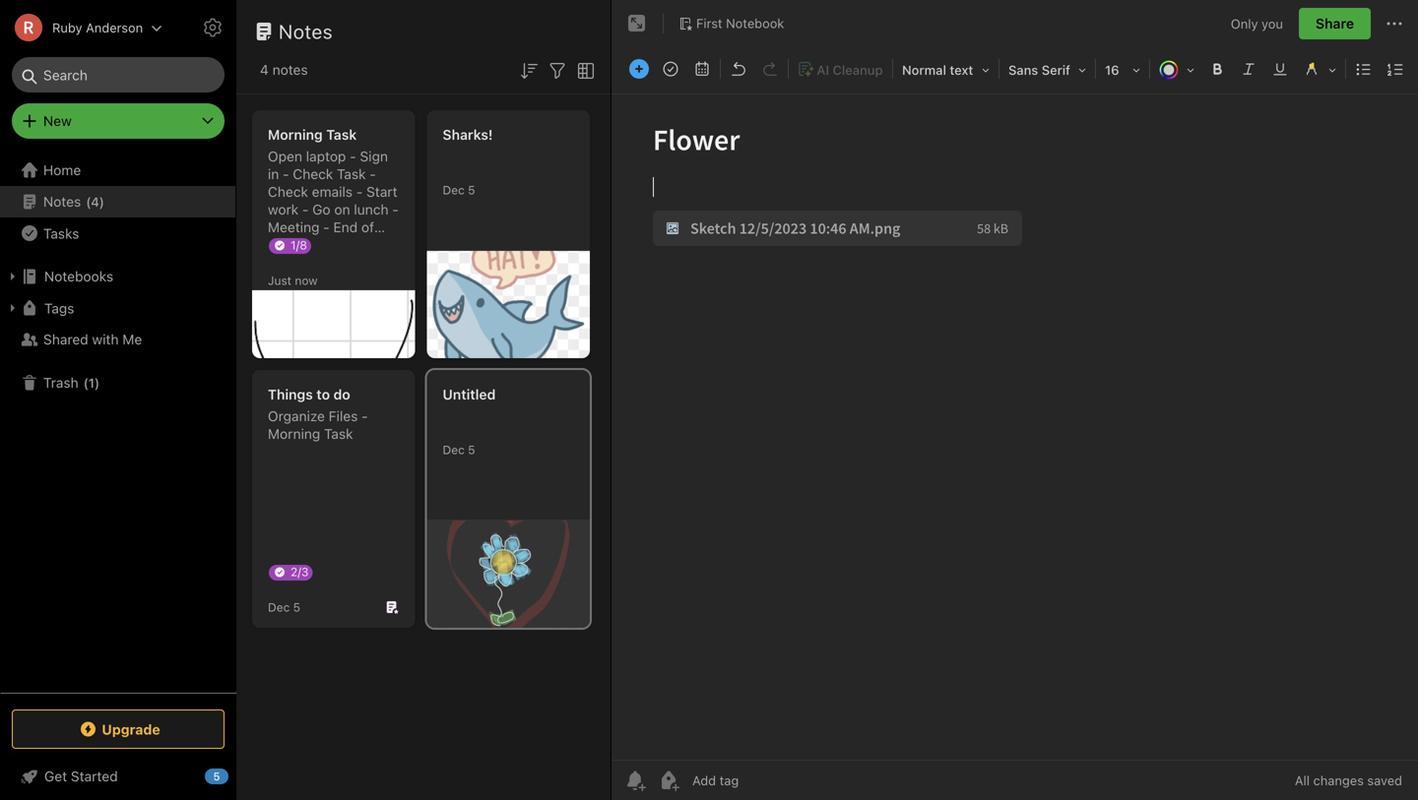 Task type: describe. For each thing, give the bounding box(es) containing it.
sign
[[360, 148, 388, 165]]

5 down 2/3
[[293, 601, 301, 615]]

Insert field
[[625, 55, 654, 83]]

0 vertical spatial task
[[326, 127, 357, 143]]

Font color field
[[1153, 55, 1202, 84]]

bulleted list image
[[1351, 55, 1378, 83]]

notes for notes
[[279, 20, 333, 43]]

calendar event image
[[689, 55, 716, 83]]

shared with me link
[[0, 324, 235, 356]]

- up 'lunch'
[[356, 184, 363, 200]]

to
[[317, 387, 330, 403]]

- left the 'sign'
[[350, 148, 356, 165]]

Font size field
[[1098, 55, 1148, 84]]

just now
[[268, 274, 318, 288]]

start
[[367, 184, 398, 200]]

2 vertical spatial dec
[[268, 601, 290, 615]]

- down 'start'
[[392, 201, 399, 218]]

thumbnail image for things to do organize files - morning task
[[427, 521, 590, 629]]

files
[[329, 408, 358, 425]]

lunch
[[354, 201, 389, 218]]

saved
[[1368, 774, 1403, 789]]

tasks button
[[0, 218, 235, 249]]

sans
[[1009, 63, 1039, 77]]

upgrade
[[102, 722, 160, 738]]

1 vertical spatial task
[[337, 166, 366, 182]]

add tag image
[[657, 769, 681, 793]]

Add filters field
[[546, 57, 569, 83]]

upgrade button
[[12, 710, 225, 750]]

bold image
[[1204, 55, 1231, 83]]

all changes saved
[[1295, 774, 1403, 789]]

notes for notes ( 4 )
[[43, 194, 81, 210]]

open
[[268, 148, 302, 165]]

note window element
[[612, 0, 1419, 801]]

task inside things to do organize files - morning task
[[324, 426, 353, 442]]

1 horizontal spatial 4
[[260, 62, 269, 78]]

share button
[[1299, 8, 1371, 39]]

expand notebooks image
[[5, 269, 21, 285]]

notes
[[273, 62, 308, 78]]

share
[[1316, 15, 1355, 32]]

home link
[[0, 155, 236, 186]]

go
[[312, 201, 331, 218]]

expand tags image
[[5, 300, 21, 316]]

Note Editor text field
[[612, 95, 1419, 761]]

expand note image
[[626, 12, 649, 35]]

- left the go
[[302, 201, 309, 218]]

get started
[[44, 769, 118, 785]]

numbered list image
[[1382, 55, 1410, 83]]

end
[[333, 219, 358, 235]]

dec 5 for sharks!
[[443, 183, 475, 197]]

Heading level field
[[896, 55, 997, 84]]

meeting
[[268, 219, 320, 235]]

get
[[44, 769, 67, 785]]

4 notes
[[260, 62, 308, 78]]

text
[[950, 63, 974, 77]]

tree containing home
[[0, 155, 236, 693]]

things to do organize files - morning task
[[268, 387, 368, 442]]

trash
[[43, 375, 79, 391]]

- right in
[[283, 166, 289, 182]]

new
[[43, 113, 72, 129]]



Task type: vqa. For each thing, say whether or not it's contained in the screenshot.
Font size image
no



Task type: locate. For each thing, give the bounding box(es) containing it.
2 morning from the top
[[268, 426, 320, 442]]

normal
[[902, 63, 947, 77]]

serif
[[1042, 63, 1071, 77]]

- right the files
[[362, 408, 368, 425]]

0 vertical spatial dec 5
[[443, 183, 475, 197]]

1 vertical spatial 4
[[91, 194, 99, 209]]

morning
[[268, 127, 323, 143], [268, 426, 320, 442]]

untitled
[[443, 387, 496, 403]]

day
[[268, 237, 291, 253]]

check up the work
[[268, 184, 308, 200]]

home
[[43, 162, 81, 178]]

work
[[268, 201, 299, 218]]

Font family field
[[1002, 55, 1094, 84]]

just
[[268, 274, 292, 288]]

now
[[295, 274, 318, 288]]

thumbnail image for morning task open laptop - sign in - check task - check emails - start work - go on lunch - meeting - end of day
[[427, 251, 590, 359]]

sans serif
[[1009, 63, 1071, 77]]

new button
[[12, 103, 225, 139]]

1/8
[[291, 238, 307, 252]]

( inside notes ( 4 )
[[86, 194, 91, 209]]

5 inside help and learning task checklist field
[[213, 771, 220, 784]]

add a reminder image
[[624, 769, 647, 793]]

shared
[[43, 332, 88, 348]]

morning down organize
[[268, 426, 320, 442]]

tags button
[[0, 293, 235, 324]]

Add tag field
[[691, 773, 838, 790]]

check down 'laptop'
[[293, 166, 333, 182]]

0 horizontal spatial 4
[[91, 194, 99, 209]]

)
[[99, 194, 104, 209], [95, 376, 100, 390]]

normal text
[[902, 63, 974, 77]]

notes ( 4 )
[[43, 194, 104, 210]]

dec 5 for untitled
[[443, 443, 475, 457]]

1
[[89, 376, 95, 390]]

More actions field
[[1383, 8, 1407, 39]]

dec 5 down the untitled
[[443, 443, 475, 457]]

( down home link
[[86, 194, 91, 209]]

settings image
[[201, 16, 225, 39]]

( inside the trash ( 1 )
[[83, 376, 89, 390]]

dec
[[443, 183, 465, 197], [443, 443, 465, 457], [268, 601, 290, 615]]

morning inside morning task open laptop - sign in - check task - check emails - start work - go on lunch - meeting - end of day
[[268, 127, 323, 143]]

1 vertical spatial )
[[95, 376, 100, 390]]

1 vertical spatial morning
[[268, 426, 320, 442]]

morning inside things to do organize files - morning task
[[268, 426, 320, 442]]

4 left notes
[[260, 62, 269, 78]]

dec 5
[[443, 183, 475, 197], [443, 443, 475, 457], [268, 601, 301, 615]]

notes up notes
[[279, 20, 333, 43]]

task up 'laptop'
[[326, 127, 357, 143]]

thumbnail image
[[427, 251, 590, 359], [252, 291, 415, 359], [427, 521, 590, 629]]

changes
[[1314, 774, 1364, 789]]

(
[[86, 194, 91, 209], [83, 376, 89, 390]]

first
[[697, 16, 723, 31]]

) for trash
[[95, 376, 100, 390]]

2/3
[[291, 565, 309, 579]]

italic image
[[1235, 55, 1263, 83]]

- inside things to do organize files - morning task
[[362, 408, 368, 425]]

5
[[468, 183, 475, 197], [468, 443, 475, 457], [293, 601, 301, 615], [213, 771, 220, 784]]

tasks
[[43, 225, 79, 242]]

( right trash
[[83, 376, 89, 390]]

Highlight field
[[1296, 55, 1344, 84]]

1 morning from the top
[[268, 127, 323, 143]]

0 vertical spatial )
[[99, 194, 104, 209]]

task down the files
[[324, 426, 353, 442]]

0 vertical spatial check
[[293, 166, 333, 182]]

notebook
[[726, 16, 785, 31]]

ruby
[[52, 20, 82, 35]]

5 down the untitled
[[468, 443, 475, 457]]

do
[[334, 387, 350, 403]]

things
[[268, 387, 313, 403]]

2 vertical spatial task
[[324, 426, 353, 442]]

Help and Learning task checklist field
[[0, 762, 236, 793]]

- down the go
[[323, 219, 330, 235]]

only
[[1231, 16, 1259, 31]]

( for trash
[[83, 376, 89, 390]]

) right trash
[[95, 376, 100, 390]]

all
[[1295, 774, 1310, 789]]

1 vertical spatial dec 5
[[443, 443, 475, 457]]

morning task open laptop - sign in - check task - check emails - start work - go on lunch - meeting - end of day
[[268, 127, 399, 253]]

1 vertical spatial notes
[[43, 194, 81, 210]]

0 vertical spatial notes
[[279, 20, 333, 43]]

-
[[350, 148, 356, 165], [283, 166, 289, 182], [370, 166, 376, 182], [356, 184, 363, 200], [302, 201, 309, 218], [392, 201, 399, 218], [323, 219, 330, 235], [362, 408, 368, 425]]

tags
[[44, 300, 74, 316]]

notes down home
[[43, 194, 81, 210]]

0 vertical spatial morning
[[268, 127, 323, 143]]

first notebook button
[[672, 10, 791, 37]]

dec 5 down 2/3
[[268, 601, 301, 615]]

Account field
[[0, 8, 163, 47]]

shared with me
[[43, 332, 142, 348]]

with
[[92, 332, 119, 348]]

5 down sharks!
[[468, 183, 475, 197]]

) inside the trash ( 1 )
[[95, 376, 100, 390]]

) inside notes ( 4 )
[[99, 194, 104, 209]]

notes
[[279, 20, 333, 43], [43, 194, 81, 210]]

0 horizontal spatial notes
[[43, 194, 81, 210]]

2 vertical spatial dec 5
[[268, 601, 301, 615]]

of
[[361, 219, 374, 235]]

4 down home link
[[91, 194, 99, 209]]

0 vertical spatial 4
[[260, 62, 269, 78]]

dec 5 down sharks!
[[443, 183, 475, 197]]

you
[[1262, 16, 1284, 31]]

only you
[[1231, 16, 1284, 31]]

None search field
[[26, 57, 211, 93]]

- down the 'sign'
[[370, 166, 376, 182]]

add filters image
[[546, 59, 569, 83]]

tree
[[0, 155, 236, 693]]

sharks!
[[443, 127, 493, 143]]

underline image
[[1267, 55, 1295, 83]]

emails
[[312, 184, 353, 200]]

Search text field
[[26, 57, 211, 93]]

check
[[293, 166, 333, 182], [268, 184, 308, 200]]

notebooks link
[[0, 261, 235, 293]]

0 vertical spatial dec
[[443, 183, 465, 197]]

laptop
[[306, 148, 346, 165]]

ruby anderson
[[52, 20, 143, 35]]

dec for sharks!
[[443, 183, 465, 197]]

1 horizontal spatial notes
[[279, 20, 333, 43]]

4 inside notes ( 4 )
[[91, 194, 99, 209]]

more actions image
[[1383, 12, 1407, 35]]

16
[[1105, 63, 1120, 77]]

click to collapse image
[[229, 764, 244, 788]]

task image
[[657, 55, 685, 83]]

1 vertical spatial check
[[268, 184, 308, 200]]

anderson
[[86, 20, 143, 35]]

trash ( 1 )
[[43, 375, 100, 391]]

undo image
[[725, 55, 753, 83]]

started
[[71, 769, 118, 785]]

View options field
[[569, 57, 598, 83]]

dec for untitled
[[443, 443, 465, 457]]

first notebook
[[697, 16, 785, 31]]

More field
[[1412, 55, 1419, 83]]

in
[[268, 166, 279, 182]]

on
[[334, 201, 350, 218]]

( for notes
[[86, 194, 91, 209]]

) for notes
[[99, 194, 104, 209]]

Sort options field
[[517, 57, 541, 83]]

1 vertical spatial dec
[[443, 443, 465, 457]]

morning up open
[[268, 127, 323, 143]]

me
[[122, 332, 142, 348]]

organize
[[268, 408, 325, 425]]

) down home link
[[99, 194, 104, 209]]

task up emails
[[337, 166, 366, 182]]

0 vertical spatial (
[[86, 194, 91, 209]]

notebooks
[[44, 268, 113, 285]]

5 left click to collapse image
[[213, 771, 220, 784]]

4
[[260, 62, 269, 78], [91, 194, 99, 209]]

task
[[326, 127, 357, 143], [337, 166, 366, 182], [324, 426, 353, 442]]

1 vertical spatial (
[[83, 376, 89, 390]]



